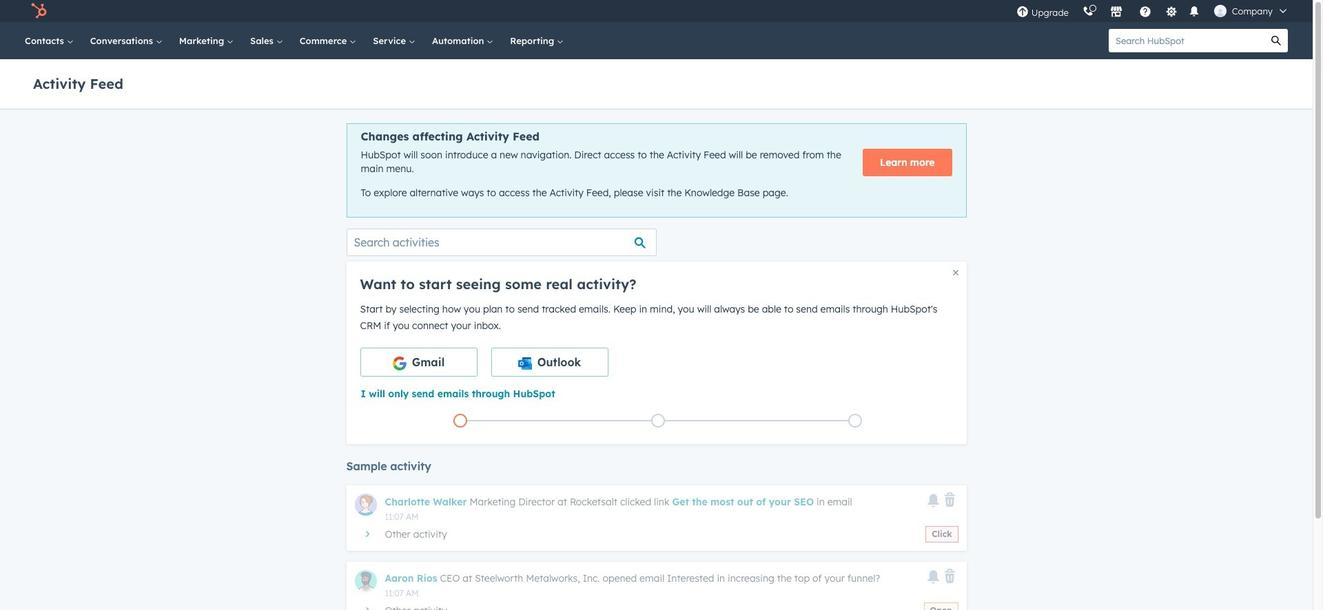 Task type: vqa. For each thing, say whether or not it's contained in the screenshot.
the onboarding.steps.finalStep.title 'icon'
yes



Task type: describe. For each thing, give the bounding box(es) containing it.
onboarding.steps.finalstep.title image
[[852, 418, 859, 425]]

jacob simon image
[[1214, 5, 1227, 17]]

onboarding.steps.sendtrackedemailingmail.title image
[[654, 418, 661, 425]]

Search HubSpot search field
[[1109, 29, 1265, 52]]

close image
[[953, 270, 958, 276]]



Task type: locate. For each thing, give the bounding box(es) containing it.
marketplaces image
[[1110, 6, 1122, 19]]

None checkbox
[[360, 348, 477, 377], [491, 348, 608, 377], [360, 348, 477, 377], [491, 348, 608, 377]]

Search activities search field
[[346, 229, 656, 256]]

list
[[361, 411, 954, 431]]

menu
[[1009, 0, 1296, 22]]



